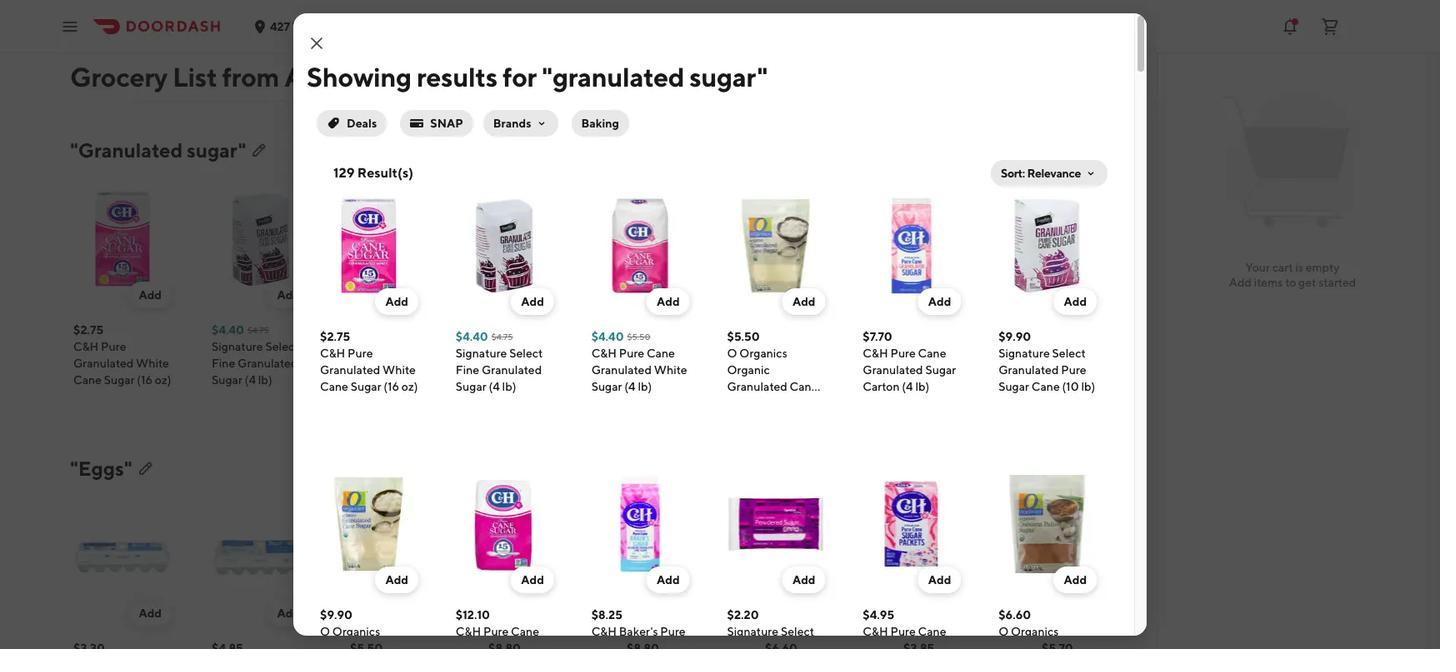 Task type: vqa. For each thing, say whether or not it's contained in the screenshot.


Task type: locate. For each thing, give the bounding box(es) containing it.
427 w 5th st
[[270, 20, 340, 33]]

1 vertical spatial $12.10
[[456, 609, 490, 622]]

c&h inside $12.10 c&h pure cane granulated white sugar (10 lb)
[[1042, 340, 1067, 353]]

grocery list from albertsons
[[70, 61, 416, 93]]

cane inside $4.95 c&h pure cane sugar packet
[[918, 625, 947, 639]]

0 horizontal spatial update list image
[[253, 143, 266, 157]]

deals
[[347, 117, 377, 130]]

unsalted down fed
[[489, 55, 536, 68]]

unsalted up ct) on the top left of the page
[[350, 38, 398, 52]]

0 horizontal spatial $8.80
[[350, 5, 383, 18]]

$8.80 inside $8.80 land o'lakes butter unsalted (1 lb)
[[765, 5, 798, 18]]

sugar inside the signature select granulated pure sugar cane (10 lb)
[[765, 373, 796, 387]]

1 horizontal spatial (8
[[575, 55, 586, 68]]

fine
[[212, 357, 235, 370], [456, 363, 479, 377]]

0 horizontal spatial $2.75 c&h pure granulated white cane sugar (16 oz)
[[73, 323, 171, 387]]

o'lakes
[[379, 22, 422, 35], [794, 22, 838, 35]]

$7.15 inside $7.15 $8.80 tillamook extra creamy unsalted butter sticks (16 oz)
[[1042, 5, 1069, 18]]

1 kerrygold from the left
[[489, 22, 541, 35]]

0 horizontal spatial land
[[350, 22, 377, 35]]

kerrygold up fed
[[489, 22, 541, 35]]

update list image
[[436, 70, 449, 83], [253, 143, 266, 157]]

(16 inside $4.40 $4.95 lucerne foods sweet cream butter unsalted (16 oz)
[[73, 72, 89, 85]]

c&h inside $12.10 c&h pure cane granulated whit
[[456, 625, 481, 639]]

1 sticks from the left
[[350, 55, 382, 68]]

sort: relevance button
[[991, 160, 1108, 187]]

$2.75 c&h pure granulated white cane sugar (16 oz)
[[73, 323, 171, 387], [320, 330, 418, 393]]

$4.95 inside $4.95 $7.15 kerrygold pure irish unsalted butter (8 oz)
[[627, 5, 658, 18]]

organics for o organics organic granulated cane sugar (64 oz) image at the bottom left of the page
[[332, 625, 380, 639]]

brands
[[493, 117, 531, 130]]

1 horizontal spatial $2.75 c&h pure granulated white cane sugar (16 oz)
[[320, 330, 418, 393]]

oz) inside $7.15 $8.80 tillamook extra creamy unsalted butter sticks (16 oz)
[[1042, 72, 1058, 85]]

kerrygold up "granulated
[[627, 22, 679, 35]]

$12.10
[[1042, 323, 1076, 337], [456, 609, 490, 622]]

$4.95 inside $4.95 $7.15 kerrygold grass- fed pure irish unsalted butter (8 oz)
[[489, 5, 520, 18]]

(10 inside $12.10 c&h pure cane granulated white sugar (10 lb)
[[1075, 373, 1092, 387]]

1 horizontal spatial $12.10
[[1042, 323, 1076, 337]]

"granulated sugar"
[[70, 138, 246, 162]]

lb) inside the signature select granulated pure sugar cane (10 lb)
[[848, 373, 862, 387]]

unsalted up "granulated
[[652, 38, 700, 52]]

0 horizontal spatial $5.50
[[489, 323, 521, 337]]

$4.95 inside $4.95 c&h pure cane sugar packet
[[863, 609, 895, 622]]

baking button
[[568, 107, 633, 140], [571, 110, 629, 137]]

(10 for pure
[[1062, 380, 1079, 393]]

oz)
[[677, 55, 693, 68], [91, 72, 108, 85], [212, 72, 228, 85], [489, 72, 505, 85], [1042, 72, 1058, 85], [155, 373, 171, 387], [402, 380, 418, 393], [541, 390, 557, 403], [957, 390, 974, 403], [780, 397, 796, 410]]

snap
[[430, 117, 463, 130]]

0 horizontal spatial sugar"
[[187, 138, 246, 162]]

unsalted inside $4.95 $7.15 kerrygold pure irish unsalted butter (8 oz)
[[652, 38, 700, 52]]

unsalted inside $8.80 land o'lakes butter unsalted (1 lb)
[[802, 38, 850, 52]]

(4 inside c&h pure cane granulated white sugar (4 lb)
[[383, 373, 394, 387]]

unsalted
[[212, 38, 260, 52], [350, 38, 398, 52], [652, 38, 700, 52], [802, 38, 850, 52], [1086, 38, 1134, 52], [110, 55, 158, 68], [489, 55, 536, 68]]

irish down grass-
[[539, 38, 562, 52]]

$4.40 $4.75 signature select fine granulated sugar (4 lb)
[[212, 323, 299, 387], [456, 330, 543, 393]]

sticks down creamy
[[1078, 55, 1110, 68]]

0 horizontal spatial kerrygold
[[489, 22, 541, 35]]

2 horizontal spatial organic
[[904, 357, 946, 370]]

2 land from the left
[[765, 22, 792, 35]]

challenge butter unsalted european style (8 oz)
[[212, 22, 306, 85]]

butter inside $4.95 $7.15 kerrygold grass- fed pure irish unsalted butter (8 oz)
[[539, 55, 573, 68]]

kerrygold
[[489, 22, 541, 35], [627, 22, 679, 35]]

unsalted down the extra
[[1086, 38, 1134, 52]]

oz) inside $4.40 $4.95 lucerne foods sweet cream butter unsalted (16 oz)
[[91, 72, 108, 85]]

0 horizontal spatial $9.90
[[320, 609, 353, 622]]

for
[[503, 61, 537, 93]]

$7.70 c&h pure cane granulated sugar carton (4 lb)
[[627, 323, 720, 387], [863, 330, 956, 393]]

cane inside the signature select granulated pure sugar cane (10 lb)
[[798, 373, 827, 387]]

pure
[[681, 22, 707, 35], [511, 38, 537, 52], [101, 340, 126, 353], [378, 340, 403, 353], [654, 340, 680, 353], [1070, 340, 1095, 353], [348, 347, 373, 360], [619, 347, 645, 360], [891, 347, 916, 360], [828, 357, 853, 370], [1061, 363, 1087, 377], [483, 625, 509, 639], [660, 625, 686, 639], [891, 625, 916, 639]]

unsalted inside $4.95 $7.15 kerrygold grass- fed pure irish unsalted butter (8 oz)
[[489, 55, 536, 68]]

o'lakes for unsalted
[[794, 22, 838, 35]]

organics
[[501, 340, 549, 353], [916, 340, 964, 353], [740, 347, 788, 360], [332, 625, 380, 639], [1011, 625, 1059, 639]]

land inside $8.80 land o'lakes unsalted butter sticks (4 ct)
[[350, 22, 377, 35]]

$5.50 inside $4.40 $5.50 c&h pure cane granulated white sugar (4 lb)
[[627, 332, 651, 342]]

granulated
[[73, 357, 134, 370], [238, 357, 298, 370], [350, 357, 410, 370], [627, 357, 687, 370], [765, 357, 826, 370], [1042, 357, 1102, 370], [320, 363, 380, 377], [482, 363, 542, 377], [592, 363, 652, 377], [863, 363, 923, 377], [999, 363, 1059, 377], [489, 373, 549, 387], [904, 373, 964, 387], [727, 380, 788, 393], [456, 642, 516, 649]]

1 o'lakes from the left
[[379, 22, 422, 35]]

$2.75
[[73, 323, 104, 337], [320, 330, 350, 343]]

$5.50 o organics organic granulated cane sugar (32 oz)
[[489, 323, 579, 403], [727, 330, 818, 410]]

1 horizontal spatial land
[[765, 22, 792, 35]]

c&h pure cane sugar packets (100 ct) image
[[863, 475, 961, 574]]

kerrygold for unsalted
[[627, 22, 679, 35]]

1 (8 from the left
[[295, 55, 306, 68]]

kerrygold inside $4.95 $7.15 kerrygold grass- fed pure irish unsalted butter (8 oz)
[[489, 22, 541, 35]]

o organics organic granulated cane sugar (32 oz) image
[[727, 197, 826, 295]]

1 horizontal spatial sticks
[[1078, 55, 1110, 68]]

cane inside $8.25 c&h baker's pure cane ultrafin
[[592, 642, 620, 649]]

$7.15 for kerrygold pure irish unsalted butter (8 oz)
[[662, 7, 681, 17]]

sweet
[[73, 38, 107, 52]]

$2.20
[[727, 609, 759, 622]]

$9.90 for $9.90 signature select granulated pure sugar cane (10 lb)
[[999, 330, 1031, 343]]

1 horizontal spatial organic
[[727, 363, 770, 377]]

irish up "granulated
[[627, 38, 649, 52]]

organic
[[489, 357, 531, 370], [904, 357, 946, 370], [727, 363, 770, 377]]

1 horizontal spatial $5.50
[[627, 332, 651, 342]]

sugar
[[690, 357, 720, 370], [926, 363, 956, 377], [104, 373, 135, 387], [212, 373, 242, 387], [350, 373, 381, 387], [765, 373, 796, 387], [1042, 373, 1073, 387], [351, 380, 381, 393], [456, 380, 487, 393], [592, 380, 622, 393], [999, 380, 1030, 393], [489, 390, 519, 403], [904, 390, 934, 403], [727, 397, 758, 410], [863, 642, 894, 649]]

1 horizontal spatial $7.70
[[863, 330, 893, 343]]

$12.10 inside $12.10 c&h pure cane granulated white sugar (10 lb)
[[1042, 323, 1076, 337]]

see
[[978, 462, 999, 475]]

sticks left ct) on the top left of the page
[[350, 55, 382, 68]]

white
[[136, 357, 169, 370], [413, 357, 446, 370], [1105, 357, 1138, 370], [383, 363, 416, 377], [654, 363, 687, 377]]

unsalted down cream
[[110, 55, 158, 68]]

c&h pure granulated white cane sugar (16 oz) image
[[320, 197, 418, 295]]

get
[[1299, 276, 1317, 289]]

tillamook
[[1042, 22, 1094, 35]]

(64
[[937, 390, 955, 403]]

1 horizontal spatial kerrygold
[[627, 22, 679, 35]]

1 horizontal spatial $7.70 c&h pure cane granulated sugar carton (4 lb)
[[863, 330, 956, 393]]

0 horizontal spatial (8
[[295, 55, 306, 68]]

$4.40
[[73, 5, 106, 18], [212, 323, 244, 337], [350, 323, 383, 337], [456, 330, 488, 343], [592, 330, 624, 343]]

$8.80 land o'lakes unsalted butter sticks (4 ct)
[[350, 5, 434, 68]]

o inside $6.60 o organics coconut pal
[[999, 625, 1009, 639]]

o inside '$9.90 o organics organi'
[[320, 625, 330, 639]]

(32
[[522, 390, 539, 403], [760, 397, 778, 410]]

(1
[[852, 38, 860, 52]]

$7.70
[[627, 323, 656, 337], [863, 330, 893, 343]]

(8
[[295, 55, 306, 68], [575, 55, 586, 68], [663, 55, 674, 68]]

0 horizontal spatial $2.75
[[73, 323, 104, 337]]

$4.95 for grass-
[[489, 5, 520, 18]]

update list image down from
[[253, 143, 266, 157]]

0 vertical spatial 0 in cart. click to edit quantity image
[[1097, 282, 1140, 308]]

unsalted left "(1"
[[802, 38, 850, 52]]

$4.95 $7.15
[[904, 5, 957, 18]]

oz) inside challenge butter unsalted european style (8 oz)
[[212, 72, 228, 85]]

1 horizontal spatial sugar"
[[690, 61, 768, 93]]

pure inside $4.95 c&h pure cane sugar packet
[[891, 625, 916, 639]]

brands button
[[483, 110, 558, 137]]

sticks
[[350, 55, 382, 68], [1078, 55, 1110, 68]]

"granulated
[[70, 138, 183, 162]]

$12.10 inside $12.10 c&h pure cane granulated whit
[[456, 609, 490, 622]]

$8.80 inside $8.80 land o'lakes unsalted butter sticks (4 ct)
[[350, 5, 383, 18]]

butter inside $4.40 $4.95 lucerne foods sweet cream butter unsalted (16 oz)
[[73, 55, 107, 68]]

1 horizontal spatial o'lakes
[[794, 22, 838, 35]]

0 items, open order cart image
[[1320, 16, 1340, 36]]

$7.15 for $7.15
[[938, 7, 957, 17]]

next image
[[1084, 462, 1097, 475]]

1 horizontal spatial $2.75
[[320, 330, 350, 343]]

$8.25
[[592, 609, 623, 622]]

1 horizontal spatial carton
[[863, 380, 900, 393]]

extra
[[1096, 22, 1124, 35]]

land for land o'lakes butter unsalted (1 lb)
[[765, 22, 792, 35]]

$5.50
[[489, 323, 521, 337], [727, 330, 760, 343], [627, 332, 651, 342]]

2 sticks from the left
[[1078, 55, 1110, 68]]

5th
[[307, 20, 326, 33]]

c&h inside $8.25 c&h baker's pure cane ultrafin
[[592, 625, 617, 639]]

granulated inside $12.10 c&h pure cane granulated white sugar (10 lb)
[[1042, 357, 1102, 370]]

(4
[[384, 55, 395, 68], [245, 373, 256, 387], [383, 373, 394, 387], [666, 373, 677, 387], [489, 380, 500, 393], [625, 380, 636, 393], [902, 380, 913, 393]]

butter inside $7.15 $8.80 tillamook extra creamy unsalted butter sticks (16 oz)
[[1042, 55, 1076, 68]]

0 horizontal spatial (32
[[522, 390, 539, 403]]

albertsons
[[284, 61, 416, 93]]

3 (8 from the left
[[663, 55, 674, 68]]

1 horizontal spatial update list image
[[436, 70, 449, 83]]

$4.20
[[212, 5, 244, 18]]

$8.80 land o'lakes butter unsalted (1 lb)
[[765, 5, 860, 68]]

1 horizontal spatial (32
[[760, 397, 778, 410]]

(16
[[1112, 55, 1128, 68], [73, 72, 89, 85], [137, 373, 153, 387], [384, 380, 399, 393]]

deals button
[[313, 107, 390, 140], [317, 110, 387, 137]]

2 horizontal spatial $9.90
[[999, 330, 1031, 343]]

0 horizontal spatial sticks
[[350, 55, 382, 68]]

0 horizontal spatial $7.70 c&h pure cane granulated sugar carton (4 lb)
[[627, 323, 720, 387]]

oz) inside $4.95 $7.15 kerrygold grass- fed pure irish unsalted butter (8 oz)
[[489, 72, 505, 85]]

close showing results for "granulated sugar" image
[[307, 33, 327, 53]]

$12.10 for $12.10 c&h pure cane granulated white sugar (10 lb)
[[1042, 323, 1076, 337]]

$9.90 inside $9.90 signature select granulated pure sugar cane (10 lb)
[[999, 330, 1031, 343]]

2 irish from the left
[[627, 38, 649, 52]]

$7.15 inside $4.95 $7.15
[[938, 7, 957, 17]]

$9.90 signature select granulated pure sugar cane (10 lb)
[[999, 330, 1096, 393]]

1 irish from the left
[[539, 38, 562, 52]]

2 kerrygold from the left
[[627, 22, 679, 35]]

1 land from the left
[[350, 22, 377, 35]]

$8.80 inside $7.15 $8.80 tillamook extra creamy unsalted butter sticks (16 oz)
[[1073, 7, 1095, 17]]

granulated inside c&h pure cane granulated white sugar (4 lb)
[[350, 357, 410, 370]]

1 horizontal spatial $9.90
[[904, 323, 936, 337]]

0 horizontal spatial irish
[[539, 38, 562, 52]]

0 horizontal spatial $4.40 $4.75 signature select fine granulated sugar (4 lb)
[[212, 323, 299, 387]]

c&h pure cane granulated white sugar (4 lb) image
[[592, 197, 690, 295]]

c&h pure cane granulated white sugar (10 lb) image
[[456, 475, 554, 574]]

2 horizontal spatial (8
[[663, 55, 674, 68]]

snap button
[[397, 107, 477, 140], [400, 110, 473, 137]]

0 vertical spatial update list image
[[436, 70, 449, 83]]

pure inside $4.40 $5.50 c&h pure cane granulated white sugar (4 lb)
[[619, 347, 645, 360]]

your
[[1246, 261, 1270, 274]]

cream
[[109, 38, 145, 52]]

land
[[350, 22, 377, 35], [765, 22, 792, 35]]

$7.15 $8.80 tillamook extra creamy unsalted butter sticks (16 oz)
[[1042, 5, 1134, 85]]

1 horizontal spatial $4.75
[[492, 332, 513, 342]]

0 horizontal spatial o'lakes
[[379, 22, 422, 35]]

0 horizontal spatial fine
[[212, 357, 235, 370]]

0 vertical spatial $12.10
[[1042, 323, 1076, 337]]

sugar inside $4.95 c&h pure cane sugar packet
[[863, 642, 894, 649]]

1 horizontal spatial $8.80
[[765, 5, 798, 18]]

pure inside $4.95 $7.15 kerrygold grass- fed pure irish unsalted butter (8 oz)
[[511, 38, 537, 52]]

$9.90 inside $9.90 o organics organic granulated cane sugar (64 oz)
[[904, 323, 936, 337]]

update list image left delete list image
[[436, 70, 449, 83]]

$4.95 for cane
[[863, 609, 895, 622]]

started
[[1319, 276, 1357, 289]]

o'lakes inside $8.80 land o'lakes unsalted butter sticks (4 ct)
[[379, 22, 422, 35]]

129 result(s)
[[333, 165, 413, 181]]

o for o organics coconut palm sugar (16 oz) image
[[999, 625, 1009, 639]]

2 (8 from the left
[[575, 55, 586, 68]]

$4.40 inside $4.40 $4.95 lucerne foods sweet cream butter unsalted (16 oz)
[[73, 5, 106, 18]]

lb) inside c&h pure cane granulated white sugar (4 lb)
[[397, 373, 411, 387]]

1 horizontal spatial irish
[[627, 38, 649, 52]]

$4.75
[[248, 325, 269, 335], [492, 332, 513, 342]]

0 in cart. click to edit quantity image
[[1097, 282, 1140, 308], [1097, 600, 1140, 627]]

relevance
[[1027, 167, 1081, 180]]

$4.40 $5.50 c&h pure cane granulated white sugar (4 lb)
[[592, 330, 687, 393]]

showing
[[307, 61, 412, 93]]

1 vertical spatial 0 in cart. click to edit quantity image
[[1097, 600, 1140, 627]]

grocery
[[70, 61, 168, 93]]

unsalted up european
[[212, 38, 260, 52]]

o'lakes inside $8.80 land o'lakes butter unsalted (1 lb)
[[794, 22, 838, 35]]

$4.95 inside $4.40 $4.95 lucerne foods sweet cream butter unsalted (16 oz)
[[109, 7, 131, 17]]

lucerne
[[73, 22, 117, 35]]

select inside the signature select granulated pure sugar cane (10 lb)
[[819, 340, 852, 353]]

kerrygold for pure
[[489, 22, 541, 35]]

result(s)
[[357, 165, 413, 181]]

0 horizontal spatial $12.10
[[456, 609, 490, 622]]

organic inside $9.90 o organics organic granulated cane sugar (64 oz)
[[904, 357, 946, 370]]

o for o organics organic granulated cane sugar (32 oz) 'image' in the right top of the page
[[727, 347, 737, 360]]

$8.80 for $8.80 land o'lakes unsalted butter sticks (4 ct)
[[350, 5, 383, 18]]

$7.15
[[1042, 5, 1069, 18], [523, 7, 542, 17], [662, 7, 681, 17], [938, 7, 957, 17]]

white inside $4.40 $5.50 c&h pure cane granulated white sugar (4 lb)
[[654, 363, 687, 377]]

st
[[329, 20, 340, 33]]

update list image
[[139, 462, 152, 475]]

delete list image
[[473, 70, 486, 83]]

(10 inside $9.90 signature select granulated pure sugar cane (10 lb)
[[1062, 380, 1079, 393]]

2 o'lakes from the left
[[794, 22, 838, 35]]

unsalted inside $8.80 land o'lakes unsalted butter sticks (4 ct)
[[350, 38, 398, 52]]

signature
[[212, 340, 263, 353], [765, 340, 817, 353], [456, 347, 507, 360], [999, 347, 1050, 360], [727, 625, 779, 639]]

organics inside '$9.90 o organics organi'
[[332, 625, 380, 639]]

c&h pure cane granulated sugar carton (4 lb) image
[[863, 197, 961, 295]]

$12.10 c&h pure cane granulated white sugar (10 lb)
[[1042, 323, 1138, 387]]

style
[[266, 55, 293, 68]]

2 horizontal spatial $8.80
[[1073, 7, 1095, 17]]

organics inside $6.60 o organics coconut pal
[[1011, 625, 1059, 639]]

cane
[[405, 340, 434, 353], [682, 340, 710, 353], [1097, 340, 1126, 353], [647, 347, 675, 360], [918, 347, 947, 360], [73, 373, 102, 387], [551, 373, 579, 387], [798, 373, 827, 387], [966, 373, 995, 387], [320, 380, 348, 393], [790, 380, 818, 393], [1032, 380, 1060, 393], [511, 625, 539, 639], [918, 625, 947, 639], [592, 642, 620, 649]]



Task type: describe. For each thing, give the bounding box(es) containing it.
sugar inside $9.90 signature select granulated pure sugar cane (10 lb)
[[999, 380, 1030, 393]]

c&h inside $4.40 $5.50 c&h pure cane granulated white sugar (4 lb)
[[592, 347, 617, 360]]

0 horizontal spatial $5.50 o organics organic granulated cane sugar (32 oz)
[[489, 323, 579, 403]]

unsalted inside $7.15 $8.80 tillamook extra creamy unsalted butter sticks (16 oz)
[[1086, 38, 1134, 52]]

"eggs"
[[70, 457, 132, 480]]

powdered
[[727, 642, 782, 649]]

$9.90 for $9.90 o organics organi
[[320, 609, 353, 622]]

sticks inside $7.15 $8.80 tillamook extra creamy unsalted butter sticks (16 oz)
[[1078, 55, 1110, 68]]

butter inside challenge butter unsalted european style (8 oz)
[[269, 22, 303, 35]]

previous image
[[1050, 462, 1064, 475]]

"granulated
[[542, 61, 685, 93]]

(10 inside the signature select granulated pure sugar cane (10 lb)
[[829, 373, 846, 387]]

from
[[222, 61, 279, 93]]

o organics coconut palm sugar (16 oz) image
[[999, 475, 1097, 574]]

1 horizontal spatial $4.40 $4.75 signature select fine granulated sugar (4 lb)
[[456, 330, 543, 393]]

cane inside $12.10 c&h pure cane granulated whit
[[511, 625, 539, 639]]

butter inside $8.80 land o'lakes unsalted butter sticks (4 ct)
[[400, 38, 434, 52]]

lb) inside $8.80 land o'lakes butter unsalted (1 lb)
[[765, 55, 779, 68]]

white inside c&h pure cane granulated white sugar (4 lb)
[[413, 357, 446, 370]]

(8 inside challenge butter unsalted european style (8 oz)
[[295, 55, 306, 68]]

$4.40 inside $4.40 $5.50 c&h pure cane granulated white sugar (4 lb)
[[592, 330, 624, 343]]

sugar inside $4.40 $5.50 c&h pure cane granulated white sugar (4 lb)
[[592, 380, 622, 393]]

signature select powdered sugar pure cane (16 oz) image
[[727, 475, 826, 574]]

pure inside $12.10 c&h pure cane granulated whit
[[483, 625, 509, 639]]

cane inside $9.90 o organics organic granulated cane sugar (64 oz)
[[966, 373, 995, 387]]

european
[[212, 55, 264, 68]]

(4 inside $8.80 land o'lakes unsalted butter sticks (4 ct)
[[384, 55, 395, 68]]

$12.10 c&h pure cane granulated whit
[[456, 609, 552, 649]]

0 horizontal spatial carton
[[627, 373, 664, 387]]

$7.15 for kerrygold grass- fed pure irish unsalted butter (8 oz)
[[523, 7, 542, 17]]

lb) inside $9.90 signature select granulated pure sugar cane (10 lb)
[[1082, 380, 1096, 393]]

(8 inside $4.95 $7.15 kerrygold pure irish unsalted butter (8 oz)
[[663, 55, 674, 68]]

sugar inside $12.10 c&h pure cane granulated white sugar (10 lb)
[[1042, 373, 1073, 387]]

$4.95 for pure
[[627, 5, 658, 18]]

signature select granulated pure sugar cane (10 lb)
[[765, 340, 862, 387]]

c&h baker's pure cane ultrafine granulated sugar (4 lb) image
[[592, 475, 690, 574]]

pure inside $4.95 $7.15 kerrygold pure irish unsalted butter (8 oz)
[[681, 22, 707, 35]]

oz) inside $9.90 o organics organic granulated cane sugar (64 oz)
[[957, 390, 974, 403]]

0 horizontal spatial $4.75
[[248, 325, 269, 335]]

$4.95 $7.15 kerrygold grass- fed pure irish unsalted butter (8 oz)
[[489, 5, 586, 85]]

is
[[1296, 261, 1304, 274]]

lb) inside $12.10 c&h pure cane granulated white sugar (10 lb)
[[1094, 373, 1108, 387]]

list
[[173, 61, 217, 93]]

$9.90 for $9.90 o organics organic granulated cane sugar (64 oz)
[[904, 323, 936, 337]]

w
[[292, 20, 305, 33]]

granulated inside $9.90 o organics organic granulated cane sugar (64 oz)
[[904, 373, 964, 387]]

baker's
[[619, 625, 658, 639]]

pure inside $9.90 signature select granulated pure sugar cane (10 lb)
[[1061, 363, 1087, 377]]

$4.40 $4.95 lucerne foods sweet cream butter unsalted (16 oz)
[[73, 5, 158, 85]]

signature select fine granulated sugar (4 lb) image
[[456, 197, 554, 295]]

land for land o'lakes unsalted butter sticks (4 ct)
[[350, 22, 377, 35]]

to
[[1286, 276, 1297, 289]]

signature inside $9.90 signature select granulated pure sugar cane (10 lb)
[[999, 347, 1050, 360]]

coconut
[[999, 642, 1045, 649]]

0 horizontal spatial $7.70
[[627, 323, 656, 337]]

signature select granulated pure sugar cane (10 lb) image
[[999, 197, 1097, 295]]

o for o organics organic granulated cane sugar (64 oz) image at the bottom left of the page
[[320, 625, 330, 639]]

fed
[[489, 38, 509, 52]]

granulated inside the signature select granulated pure sugar cane (10 lb)
[[765, 357, 826, 370]]

unsalted inside challenge butter unsalted european style (8 oz)
[[212, 38, 260, 52]]

$6.60
[[999, 609, 1031, 622]]

showing results for "granulated sugar"
[[307, 61, 768, 93]]

(4 inside $4.40 $5.50 c&h pure cane granulated white sugar (4 lb)
[[625, 380, 636, 393]]

427
[[270, 20, 290, 33]]

pure inside c&h pure cane granulated white sugar (4 lb)
[[378, 340, 403, 353]]

(10 for granulated
[[1075, 373, 1092, 387]]

cart
[[1273, 261, 1293, 274]]

select inside $2.20 signature select powdered suga
[[781, 625, 815, 639]]

(8 inside $4.95 $7.15 kerrygold grass- fed pure irish unsalted butter (8 oz)
[[575, 55, 586, 68]]

lb) inside $4.40 $5.50 c&h pure cane granulated white sugar (4 lb)
[[638, 380, 652, 393]]

add inside your cart is empty add items to get started
[[1229, 276, 1252, 289]]

1 vertical spatial update list image
[[253, 143, 266, 157]]

pure inside $12.10 c&h pure cane granulated white sugar (10 lb)
[[1070, 340, 1095, 353]]

pure inside $8.25 c&h baker's pure cane ultrafin
[[660, 625, 686, 639]]

irish inside $4.95 $7.15 kerrygold grass- fed pure irish unsalted butter (8 oz)
[[539, 38, 562, 52]]

sort:
[[1001, 167, 1025, 180]]

1 vertical spatial sugar"
[[187, 138, 246, 162]]

1 0 in cart. click to edit quantity image from the top
[[1097, 282, 1140, 308]]

sort: relevance
[[1001, 167, 1081, 180]]

creamy
[[1042, 38, 1084, 52]]

$4.95 $7.15 kerrygold pure irish unsalted butter (8 oz)
[[627, 5, 707, 68]]

granulated inside $12.10 c&h pure cane granulated whit
[[456, 642, 516, 649]]

your cart is empty add items to get started
[[1229, 261, 1357, 289]]

o inside $9.90 o organics organic granulated cane sugar (64 oz)
[[904, 340, 914, 353]]

signature inside the signature select granulated pure sugar cane (10 lb)
[[765, 340, 817, 353]]

signature inside $2.20 signature select powdered suga
[[727, 625, 779, 639]]

$8.25 c&h baker's pure cane ultrafin
[[592, 609, 686, 649]]

c&h pure cane granulated white sugar (4 lb)
[[350, 340, 446, 387]]

427 w 5th st button
[[253, 20, 357, 33]]

2 horizontal spatial $5.50
[[727, 330, 760, 343]]

1 horizontal spatial $5.50 o organics organic granulated cane sugar (32 oz)
[[727, 330, 818, 410]]

c&h inside c&h pure cane granulated white sugar (4 lb)
[[350, 340, 375, 353]]

129
[[333, 165, 355, 181]]

results
[[417, 61, 498, 93]]

butter inside $8.80 land o'lakes butter unsalted (1 lb)
[[765, 38, 799, 52]]

$8.80 for $8.80 land o'lakes butter unsalted (1 lb)
[[765, 5, 798, 18]]

white inside $12.10 c&h pure cane granulated white sugar (10 lb)
[[1105, 357, 1138, 370]]

butter inside $4.95 $7.15 kerrygold pure irish unsalted butter (8 oz)
[[627, 55, 661, 68]]

empty
[[1306, 261, 1340, 274]]

oz) inside $4.95 $7.15 kerrygold pure irish unsalted butter (8 oz)
[[677, 55, 693, 68]]

$6.60 o organics coconut pal
[[999, 609, 1075, 649]]

$2.20 signature select powdered suga
[[727, 609, 820, 649]]

items
[[1254, 276, 1283, 289]]

see all
[[978, 462, 1014, 475]]

sugar inside $9.90 o organics organic granulated cane sugar (64 oz)
[[904, 390, 934, 403]]

o organics organic granulated cane sugar (64 oz) image
[[320, 475, 418, 574]]

0 vertical spatial sugar"
[[690, 61, 768, 93]]

(16 inside $7.15 $8.80 tillamook extra creamy unsalted butter sticks (16 oz)
[[1112, 55, 1128, 68]]

select inside $9.90 signature select granulated pure sugar cane (10 lb)
[[1053, 347, 1086, 360]]

baking
[[581, 117, 619, 130]]

empty retail cart image
[[1215, 83, 1371, 240]]

cane inside c&h pure cane granulated white sugar (4 lb)
[[405, 340, 434, 353]]

0 horizontal spatial organic
[[489, 357, 531, 370]]

organics for o organics organic granulated cane sugar (32 oz) 'image' in the right top of the page
[[740, 347, 788, 360]]

2 0 in cart. click to edit quantity image from the top
[[1097, 600, 1140, 627]]

challenge
[[212, 22, 266, 35]]

all
[[1001, 462, 1014, 475]]

granulated inside $9.90 signature select granulated pure sugar cane (10 lb)
[[999, 363, 1059, 377]]

open menu image
[[60, 16, 80, 36]]

sticks inside $8.80 land o'lakes unsalted butter sticks (4 ct)
[[350, 55, 382, 68]]

$9.90 o organics organi
[[320, 609, 411, 649]]

foods
[[119, 22, 152, 35]]

sugar inside c&h pure cane granulated white sugar (4 lb)
[[350, 373, 381, 387]]

see all button
[[968, 455, 1024, 482]]

irish inside $4.95 $7.15 kerrygold pure irish unsalted butter (8 oz)
[[627, 38, 649, 52]]

organics inside $9.90 o organics organic granulated cane sugar (64 oz)
[[916, 340, 964, 353]]

o'lakes for butter
[[379, 22, 422, 35]]

granulated inside $4.40 $5.50 c&h pure cane granulated white sugar (4 lb)
[[592, 363, 652, 377]]

cane inside $4.40 $5.50 c&h pure cane granulated white sugar (4 lb)
[[647, 347, 675, 360]]

notification bell image
[[1280, 16, 1300, 36]]

grass-
[[543, 22, 578, 35]]

cane inside $12.10 c&h pure cane granulated white sugar (10 lb)
[[1097, 340, 1126, 353]]

$4.95 c&h pure cane sugar packet
[[863, 609, 947, 649]]

c&h inside $4.95 c&h pure cane sugar packet
[[863, 625, 888, 639]]

unsalted inside $4.40 $4.95 lucerne foods sweet cream butter unsalted (16 oz)
[[110, 55, 158, 68]]

$9.90 o organics organic granulated cane sugar (64 oz)
[[904, 323, 995, 403]]

pure inside the signature select granulated pure sugar cane (10 lb)
[[828, 357, 853, 370]]

ct)
[[397, 55, 412, 68]]

organics for o organics coconut palm sugar (16 oz) image
[[1011, 625, 1059, 639]]

1 horizontal spatial fine
[[456, 363, 479, 377]]

cane inside $9.90 signature select granulated pure sugar cane (10 lb)
[[1032, 380, 1060, 393]]

$12.10 for $12.10 c&h pure cane granulated whit
[[456, 609, 490, 622]]



